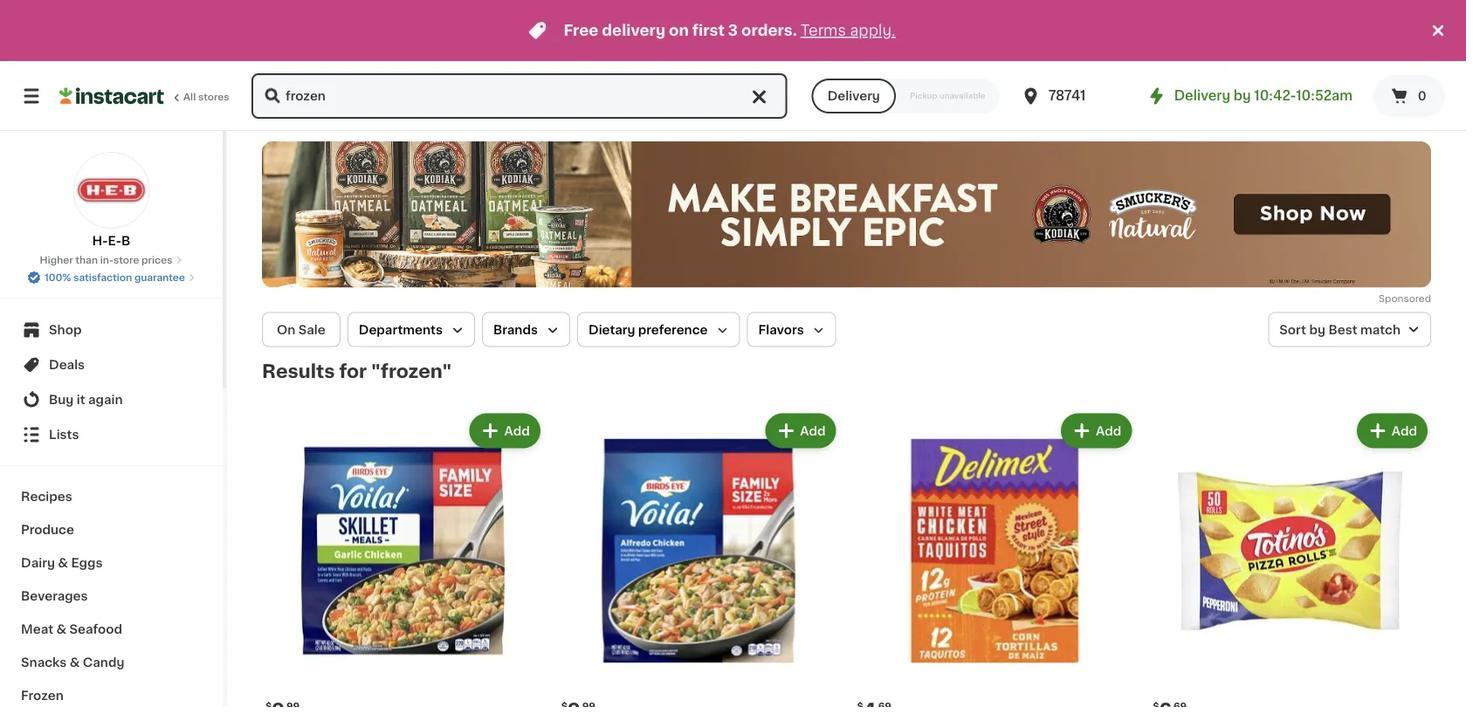 Task type: describe. For each thing, give the bounding box(es) containing it.
free delivery on first 3 orders. terms apply.
[[564, 23, 896, 38]]

100% satisfaction guarantee
[[45, 273, 185, 283]]

100% satisfaction guarantee button
[[27, 267, 196, 285]]

b
[[121, 235, 130, 247]]

first
[[693, 23, 725, 38]]

on
[[669, 23, 689, 38]]

4 add button from the left
[[1359, 415, 1427, 447]]

on
[[277, 324, 296, 336]]

buy it again link
[[10, 383, 212, 418]]

1 add from the left
[[505, 425, 530, 437]]

dietary
[[589, 324, 636, 336]]

flavors button
[[748, 312, 837, 347]]

snacks & candy link
[[10, 647, 212, 680]]

beverages link
[[10, 580, 212, 613]]

78741
[[1049, 90, 1086, 102]]

10:52am
[[1297, 90, 1353, 102]]

• sponsored: ad: smucker's natural peanut butter, kodiak breakfast foods and the headline make breakfast simply epic. shop now. image
[[262, 142, 1432, 288]]

produce
[[21, 524, 74, 536]]

3 add from the left
[[1097, 425, 1122, 437]]

1 product group from the left
[[262, 410, 544, 708]]

terms apply. link
[[801, 23, 896, 38]]

satisfaction
[[74, 273, 132, 283]]

by for sort
[[1310, 324, 1326, 336]]

brands button
[[482, 312, 571, 347]]

it
[[77, 394, 85, 406]]

again
[[88, 394, 123, 406]]

meat & seafood
[[21, 624, 122, 636]]

dietary preference button
[[578, 312, 741, 347]]

10:42-
[[1255, 90, 1297, 102]]

nsored
[[1398, 293, 1432, 303]]

produce link
[[10, 514, 212, 547]]

candy
[[83, 657, 124, 669]]

meat
[[21, 624, 53, 636]]

departments
[[359, 324, 443, 336]]

dairy
[[21, 557, 55, 570]]

terms
[[801, 23, 847, 38]]

2 add button from the left
[[767, 415, 835, 447]]

lists link
[[10, 418, 212, 453]]

preference
[[639, 324, 708, 336]]

delivery by 10:42-10:52am link
[[1147, 86, 1353, 107]]

delivery for delivery
[[828, 90, 881, 102]]

0 button
[[1374, 75, 1446, 117]]

dairy & eggs
[[21, 557, 103, 570]]

instacart logo image
[[59, 86, 164, 107]]

delivery for delivery by 10:42-10:52am
[[1175, 90, 1231, 102]]

sort
[[1280, 324, 1307, 336]]

h-e-b
[[92, 235, 130, 247]]

sort by best match
[[1280, 324, 1401, 336]]

match
[[1361, 324, 1401, 336]]

snacks & candy
[[21, 657, 124, 669]]

by for delivery
[[1234, 90, 1252, 102]]

higher
[[40, 256, 73, 265]]

delivery by 10:42-10:52am
[[1175, 90, 1353, 102]]

2 add from the left
[[801, 425, 826, 437]]

frozen
[[21, 690, 64, 702]]

& for dairy
[[58, 557, 68, 570]]

3 add button from the left
[[1063, 415, 1131, 447]]

all stores
[[183, 92, 229, 102]]

meat & seafood link
[[10, 613, 212, 647]]

100%
[[45, 273, 71, 283]]

limited time offer region
[[0, 0, 1429, 61]]

3 product group from the left
[[854, 410, 1136, 708]]



Task type: vqa. For each thing, say whether or not it's contained in the screenshot.
3rd Add from the left
yes



Task type: locate. For each thing, give the bounding box(es) containing it.
h-e-b link
[[73, 152, 150, 250]]

by left '10:42-'
[[1234, 90, 1252, 102]]

stores
[[198, 92, 229, 102]]

0 vertical spatial by
[[1234, 90, 1252, 102]]

sale
[[299, 324, 326, 336]]

higher than in-store prices link
[[40, 253, 183, 267]]

1 vertical spatial &
[[56, 624, 67, 636]]

Search field
[[252, 73, 788, 119]]

all
[[183, 92, 196, 102]]

frozen link
[[10, 680, 212, 708]]

deals link
[[10, 348, 212, 383]]

delivery
[[602, 23, 666, 38]]

departments button
[[348, 312, 475, 347]]

on sale button
[[262, 312, 341, 347]]

higher than in-store prices
[[40, 256, 173, 265]]

78741 button
[[1021, 72, 1126, 121]]

free
[[564, 23, 599, 38]]

recipes link
[[10, 481, 212, 514]]

4 add from the left
[[1393, 425, 1418, 437]]

4 product group from the left
[[1150, 410, 1432, 708]]

h-e-b logo image
[[73, 152, 150, 229]]

on sale
[[277, 324, 326, 336]]

2 vertical spatial &
[[70, 657, 80, 669]]

1 horizontal spatial by
[[1310, 324, 1326, 336]]

snacks
[[21, 657, 67, 669]]

delivery
[[1175, 90, 1231, 102], [828, 90, 881, 102]]

best
[[1329, 324, 1358, 336]]

deals
[[49, 359, 85, 371]]

delivery down terms apply. link in the right of the page
[[828, 90, 881, 102]]

eggs
[[71, 557, 103, 570]]

all stores link
[[59, 72, 231, 121]]

& right meat
[[56, 624, 67, 636]]

spo
[[1379, 293, 1398, 303]]

prices
[[142, 256, 173, 265]]

delivery inside button
[[828, 90, 881, 102]]

add button
[[471, 415, 539, 447], [767, 415, 835, 447], [1063, 415, 1131, 447], [1359, 415, 1427, 447]]

add
[[505, 425, 530, 437], [801, 425, 826, 437], [1097, 425, 1122, 437], [1393, 425, 1418, 437]]

in-
[[100, 256, 114, 265]]

shop
[[49, 324, 82, 336]]

0 horizontal spatial by
[[1234, 90, 1252, 102]]

buy
[[49, 394, 74, 406]]

flavors
[[759, 324, 804, 336]]

0 horizontal spatial delivery
[[828, 90, 881, 102]]

delivery left '10:42-'
[[1175, 90, 1231, 102]]

lists
[[49, 429, 79, 441]]

delivery button
[[812, 79, 896, 114]]

than
[[75, 256, 98, 265]]

h-
[[92, 235, 108, 247]]

recipes
[[21, 491, 72, 503]]

&
[[58, 557, 68, 570], [56, 624, 67, 636], [70, 657, 80, 669]]

e-
[[108, 235, 121, 247]]

orders.
[[742, 23, 798, 38]]

beverages
[[21, 591, 88, 603]]

2 product group from the left
[[558, 410, 840, 708]]

for
[[339, 362, 367, 381]]

1 vertical spatial by
[[1310, 324, 1326, 336]]

None search field
[[250, 72, 790, 121]]

by
[[1234, 90, 1252, 102], [1310, 324, 1326, 336]]

apply.
[[850, 23, 896, 38]]

& for meat
[[56, 624, 67, 636]]

& for snacks
[[70, 657, 80, 669]]

product group
[[262, 410, 544, 708], [558, 410, 840, 708], [854, 410, 1136, 708], [1150, 410, 1432, 708]]

service type group
[[812, 79, 1000, 114]]

shop link
[[10, 313, 212, 348]]

0 vertical spatial &
[[58, 557, 68, 570]]

brands
[[494, 324, 538, 336]]

buy it again
[[49, 394, 123, 406]]

dietary preference
[[589, 324, 708, 336]]

guarantee
[[135, 273, 185, 283]]

& left candy
[[70, 657, 80, 669]]

& left eggs on the left bottom
[[58, 557, 68, 570]]

seafood
[[69, 624, 122, 636]]

results
[[262, 362, 335, 381]]

dairy & eggs link
[[10, 547, 212, 580]]

3
[[729, 23, 738, 38]]

store
[[114, 256, 139, 265]]

1 horizontal spatial delivery
[[1175, 90, 1231, 102]]

Best match Sort by field
[[1269, 312, 1432, 347]]

"frozen"
[[371, 362, 452, 381]]

results for "frozen"
[[262, 362, 452, 381]]

0
[[1419, 90, 1427, 102]]

by right sort
[[1310, 324, 1326, 336]]

1 add button from the left
[[471, 415, 539, 447]]

by inside field
[[1310, 324, 1326, 336]]



